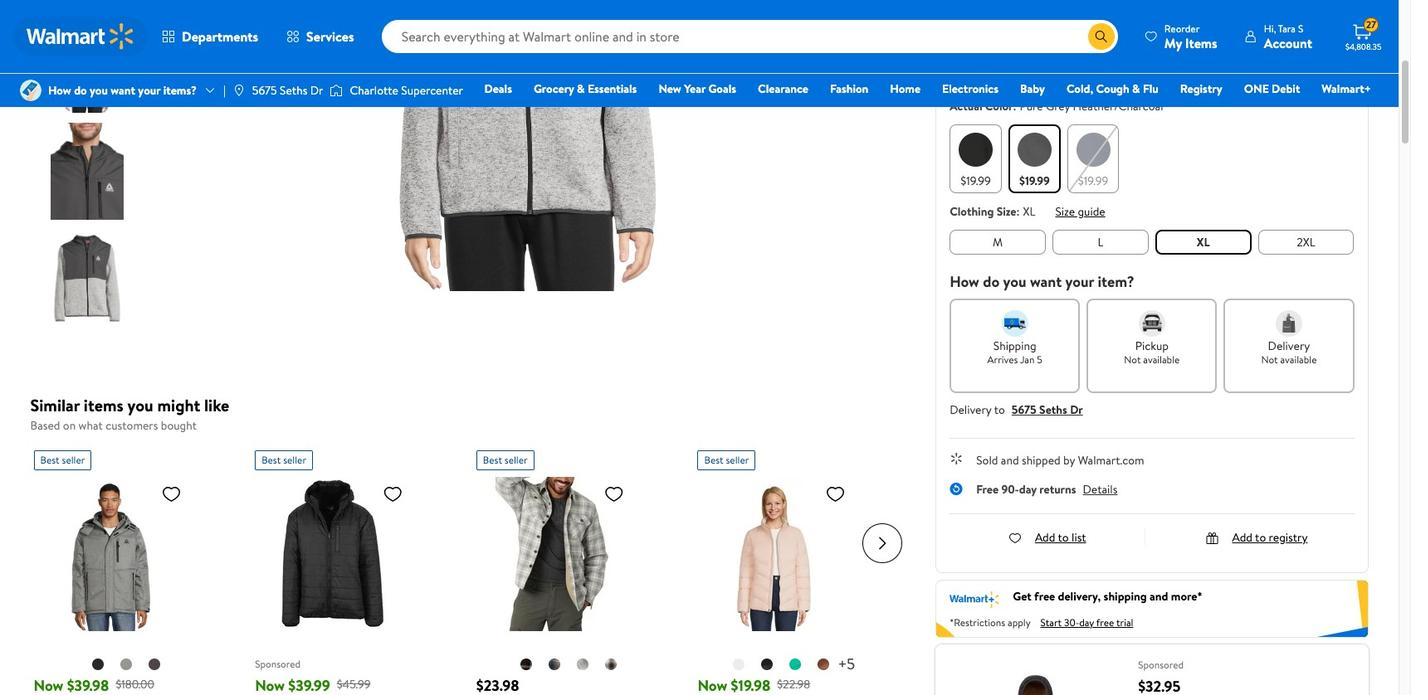 Task type: describe. For each thing, give the bounding box(es) containing it.
how do you want your item?
[[950, 272, 1135, 292]]

delivery,
[[1058, 589, 1101, 605]]

*restrictions apply
[[950, 616, 1031, 630]]

get free delivery, shipping and more*
[[1013, 589, 1203, 605]]

s
[[1299, 21, 1304, 35]]

product group containing $180.00
[[34, 444, 219, 696]]

registry
[[1269, 530, 1308, 546]]

not for pickup
[[1125, 353, 1141, 367]]

items
[[84, 394, 123, 417]]

$45.99
[[337, 677, 371, 694]]

delivery to 5675 seths dr
[[950, 402, 1083, 419]]

registry
[[1181, 81, 1223, 97]]

0 vertical spatial and
[[1001, 453, 1019, 469]]

cold, cough & flu link
[[1060, 80, 1166, 98]]

walmart+ link
[[1315, 80, 1379, 98]]

l
[[1098, 234, 1104, 251]]

departments
[[182, 27, 258, 46]]

*restrictions
[[950, 616, 1006, 630]]

essentials
[[588, 81, 637, 97]]

sold
[[977, 453, 999, 469]]

want for item?
[[1030, 272, 1062, 292]]

deals link
[[477, 80, 520, 98]]

rokka&rolla boy's sherpa fleece hooded lined jacket, sizes 4-18 image
[[949, 658, 1125, 696]]

clothing size : xl
[[950, 203, 1036, 220]]

get
[[1013, 589, 1032, 605]]

add for add to cart
[[1222, 45, 1246, 63]]

add to favorites list, reebok men's 2-in-1 systems jacket with hood, sizes m-2x image
[[162, 484, 181, 504]]

 image for how
[[20, 80, 42, 101]]

item?
[[1098, 272, 1135, 292]]

home link
[[883, 80, 928, 98]]

charlotte
[[350, 82, 399, 99]]

add to favorites list, mens sherpa-lined hooded puffer jacket (sizes, s to 2xl) image
[[383, 484, 403, 504]]

similar items you might like based on what customers bought
[[30, 394, 229, 434]]

do for how do you want your item?
[[983, 272, 1000, 292]]

like
[[204, 394, 229, 417]]

3 seller from the left
[[505, 453, 528, 467]]

free 90-day returns details
[[977, 482, 1118, 498]]

seller for $22.98
[[726, 453, 749, 467]]

1 $19.99 button from the left
[[950, 125, 1002, 193]]

product group containing +5
[[698, 444, 883, 696]]

year
[[684, 81, 706, 97]]

+5
[[838, 654, 855, 675]]

baby
[[1021, 81, 1045, 97]]

details button
[[1083, 482, 1118, 498]]

cabernet image
[[520, 658, 533, 671]]

more*
[[1172, 589, 1203, 605]]

price when purchased online
[[950, 7, 1073, 22]]

add for add to registry
[[1233, 530, 1253, 546]]

1 size from the left
[[997, 203, 1017, 220]]

might
[[157, 394, 200, 417]]

3 $19.99 button from the left
[[1068, 125, 1120, 193]]

1 $19.99 from the left
[[961, 173, 991, 189]]

available for pickup
[[1144, 353, 1180, 367]]

baby link
[[1013, 80, 1053, 98]]

one debit
[[1245, 81, 1301, 97]]

cold,
[[1067, 81, 1094, 97]]

actual
[[950, 98, 983, 115]]

add to list button
[[1009, 530, 1087, 546]]

delivery for to
[[950, 402, 992, 419]]

2xl button
[[1259, 230, 1355, 255]]

5675 seths dr
[[252, 82, 323, 99]]

similar
[[30, 394, 80, 417]]

on
[[63, 418, 76, 434]]

& inside grocery & essentials link
[[577, 81, 585, 97]]

rich black image
[[761, 658, 774, 671]]

m button
[[950, 230, 1046, 255]]

grocery
[[534, 81, 574, 97]]

1 vertical spatial dr
[[1071, 402, 1083, 419]]

charcoal image
[[148, 658, 161, 671]]

actual color : pure grey heather/charcoal
[[950, 98, 1164, 115]]

black image
[[91, 658, 105, 671]]

heather/charcoal
[[1073, 98, 1164, 115]]

bought
[[161, 418, 197, 434]]

supercenter
[[401, 82, 463, 99]]

pickup not available
[[1125, 338, 1180, 367]]

new
[[659, 81, 682, 97]]

add to cart
[[1222, 45, 1288, 63]]

sponsored inside group
[[1139, 658, 1184, 672]]

walmart image
[[27, 23, 135, 50]]

best for $22.98
[[705, 453, 724, 467]]

cart
[[1265, 45, 1288, 63]]

reebok men's hooded sweater fleece jacket, sizes m-2xl - image 3 of 5 image
[[39, 16, 136, 113]]

reebok men's 2-in-1 systems jacket with hood, sizes m-2x image
[[34, 477, 188, 632]]

1 vertical spatial seths
[[1040, 402, 1068, 419]]

best seller for $45.99
[[262, 453, 306, 467]]

2 $19.99 from the left
[[1020, 173, 1050, 189]]

grocery & essentials link
[[526, 80, 645, 98]]

debit
[[1272, 81, 1301, 97]]

to for cart
[[1249, 45, 1262, 63]]

30-
[[1065, 616, 1080, 630]]

2xl
[[1297, 234, 1316, 251]]

|
[[223, 82, 226, 99]]

departments button
[[148, 17, 272, 56]]

Walmart Site-Wide search field
[[382, 20, 1118, 53]]

size guide
[[1056, 203, 1106, 220]]

0 vertical spatial 5675
[[252, 82, 277, 99]]

intent image for delivery image
[[1276, 311, 1303, 337]]

start 30-day free trial
[[1041, 616, 1134, 630]]

0 vertical spatial seths
[[280, 82, 308, 99]]

next slide for similar items you might like list image
[[863, 524, 903, 563]]

to for list
[[1058, 530, 1069, 546]]

trial
[[1117, 616, 1134, 630]]

your for items?
[[138, 82, 161, 99]]

1 horizontal spatial 5675
[[1012, 402, 1037, 419]]

online
[[1047, 7, 1073, 22]]

clothing
[[950, 203, 994, 220]]

electronics link
[[935, 80, 1006, 98]]

reebok men's hooded sweater fleece jacket, sizes m-2xl - image 4 of 5 image
[[39, 123, 136, 220]]

electronics
[[943, 81, 999, 97]]

items?
[[163, 82, 197, 99]]

one
[[1245, 81, 1269, 97]]

vaporous gray image
[[576, 658, 590, 671]]

start
[[1041, 616, 1062, 630]]

$4,808.35
[[1346, 41, 1382, 52]]

shipping
[[1104, 589, 1147, 605]]



Task type: vqa. For each thing, say whether or not it's contained in the screenshot.
middle $19.99
yes



Task type: locate. For each thing, give the bounding box(es) containing it.
fashion
[[830, 81, 869, 97]]

0 vertical spatial you
[[90, 82, 108, 99]]

not down intent image for delivery at the right top of the page
[[1262, 353, 1278, 367]]

day
[[1020, 482, 1037, 498], [1080, 616, 1095, 630]]

1 vertical spatial how
[[950, 272, 980, 292]]

& left flu
[[1133, 81, 1141, 97]]

add to cart button
[[1156, 37, 1355, 71]]

2 vertical spatial you
[[127, 394, 153, 417]]

0 horizontal spatial  image
[[20, 80, 42, 101]]

size
[[997, 203, 1017, 220], [1056, 203, 1075, 220]]

hot chocolate image
[[818, 658, 831, 671]]

1 seller from the left
[[62, 453, 85, 467]]

0 horizontal spatial and
[[1001, 453, 1019, 469]]

1 horizontal spatial seths
[[1040, 402, 1068, 419]]

0 horizontal spatial xl
[[1023, 203, 1036, 220]]

$19.99 button up clothing
[[950, 125, 1002, 193]]

: left pure
[[1014, 98, 1017, 115]]

1 horizontal spatial do
[[983, 272, 1000, 292]]

you up intent image for shipping
[[1004, 272, 1027, 292]]

& right grocery
[[577, 81, 585, 97]]

1 vertical spatial day
[[1080, 616, 1095, 630]]

customers
[[106, 418, 158, 434]]

services
[[306, 27, 354, 46]]

to inside button
[[1249, 45, 1262, 63]]

day inside the get free delivery, shipping and more* "banner"
[[1080, 616, 1095, 630]]

2 product group from the left
[[255, 444, 440, 696]]

0 horizontal spatial do
[[74, 82, 87, 99]]

2 best from the left
[[262, 453, 281, 467]]

: for size
[[1017, 203, 1020, 220]]

3 $19.99 from the left
[[1079, 173, 1109, 189]]

size guide button
[[1056, 203, 1106, 220]]

1 horizontal spatial delivery
[[1269, 338, 1311, 355]]

1 vertical spatial and
[[1150, 589, 1169, 605]]

apply
[[1008, 616, 1031, 630]]

hi,
[[1264, 21, 1277, 35]]

xl inside button
[[1197, 234, 1210, 251]]

returns
[[1040, 482, 1077, 498]]

0 horizontal spatial sponsored
[[255, 658, 301, 672]]

1 horizontal spatial free
[[1097, 616, 1115, 630]]

0 horizontal spatial 5675
[[252, 82, 277, 99]]

not
[[1125, 353, 1141, 367], [1262, 353, 1278, 367]]

2 seller from the left
[[283, 453, 306, 467]]

not for delivery
[[1262, 353, 1278, 367]]

1 vertical spatial your
[[1066, 272, 1095, 292]]

new year goals
[[659, 81, 737, 97]]

when
[[975, 7, 998, 22]]

0 horizontal spatial size
[[997, 203, 1017, 220]]

hi, tara s account
[[1264, 21, 1313, 52]]

account
[[1264, 34, 1313, 52]]

day for 30-
[[1080, 616, 1095, 630]]

size left guide
[[1056, 203, 1075, 220]]

5675 seths dr button
[[1012, 402, 1083, 419]]

1 vertical spatial do
[[983, 272, 1000, 292]]

$19.99
[[961, 173, 991, 189], [1020, 173, 1050, 189], [1079, 173, 1109, 189]]

goals
[[709, 81, 737, 97]]

reebok men's hooded sweater fleece jacket, sizes m-2xl image
[[263, 0, 794, 291]]

xl button
[[1156, 230, 1252, 255]]

ombre blue image
[[548, 658, 561, 671]]

0 vertical spatial free
[[1035, 589, 1056, 605]]

day for 90-
[[1020, 482, 1037, 498]]

delivery inside delivery not available
[[1269, 338, 1311, 355]]

1 horizontal spatial dr
[[1071, 402, 1083, 419]]

1 horizontal spatial day
[[1080, 616, 1095, 630]]

add left the list
[[1035, 530, 1056, 546]]

to left the 5675 seths dr button
[[995, 402, 1005, 419]]

seths down the services popup button on the left of the page
[[280, 82, 308, 99]]

not inside delivery not available
[[1262, 353, 1278, 367]]

intent image for pickup image
[[1139, 311, 1166, 337]]

2 horizontal spatial $19.99
[[1079, 173, 1109, 189]]

product group containing $45.99
[[255, 444, 440, 696]]

pure grey heather image
[[119, 658, 133, 671]]

items
[[1186, 34, 1218, 52]]

0 horizontal spatial &
[[577, 81, 585, 97]]

0 vertical spatial dr
[[310, 82, 323, 99]]

and inside "banner"
[[1150, 589, 1169, 605]]

clearance
[[758, 81, 809, 97]]

intent image for shipping image
[[1002, 311, 1029, 337]]

sponsored inside 'product' group
[[255, 658, 301, 672]]

best for $180.00
[[40, 453, 59, 467]]

arrives
[[988, 353, 1018, 367]]

1 horizontal spatial $19.99
[[1020, 173, 1050, 189]]

m
[[993, 234, 1003, 251]]

delivery down intent image for delivery at the right top of the page
[[1269, 338, 1311, 355]]

0 horizontal spatial $19.99
[[961, 173, 991, 189]]

cold, cough & flu
[[1067, 81, 1159, 97]]

lily white image
[[605, 658, 618, 671]]

delivery for not
[[1269, 338, 1311, 355]]

get free delivery, shipping and more* banner
[[936, 580, 1369, 638]]

registry link
[[1173, 80, 1230, 98]]

purchased
[[1000, 7, 1044, 22]]

$19.99 button
[[950, 125, 1002, 193], [1009, 125, 1061, 193], [1068, 125, 1120, 193]]

0 vertical spatial day
[[1020, 482, 1037, 498]]

details
[[1083, 482, 1118, 498]]

flu
[[1143, 81, 1159, 97]]

how down m button
[[950, 272, 980, 292]]

add
[[1222, 45, 1246, 63], [1035, 530, 1056, 546], [1233, 530, 1253, 546]]

 image for 5675
[[232, 84, 246, 97]]

free left 'trial'
[[1097, 616, 1115, 630]]

mens sherpa-lined hooded puffer jacket (sizes, s to 2xl) image
[[255, 477, 410, 632]]

clearance link
[[751, 80, 816, 98]]

seller for $45.99
[[283, 453, 306, 467]]

0 vertical spatial do
[[74, 82, 87, 99]]

how down "walmart" image
[[48, 82, 71, 99]]

you inside similar items you might like based on what customers bought
[[127, 394, 153, 417]]

1 vertical spatial xl
[[1197, 234, 1210, 251]]

5675 right |
[[252, 82, 277, 99]]

home
[[890, 81, 921, 97]]

not down intent image for pickup in the top right of the page
[[1125, 353, 1141, 367]]

3 best from the left
[[483, 453, 502, 467]]

your left items?
[[138, 82, 161, 99]]

2 best seller from the left
[[262, 453, 306, 467]]

&
[[577, 81, 585, 97], [1133, 81, 1141, 97]]

1 horizontal spatial $19.99 button
[[1009, 125, 1061, 193]]

2 & from the left
[[1133, 81, 1141, 97]]

: for color
[[1014, 98, 1017, 115]]

1 horizontal spatial size
[[1056, 203, 1075, 220]]

how
[[48, 82, 71, 99], [950, 272, 980, 292]]

$180.00
[[116, 677, 154, 694]]

day left returns
[[1020, 482, 1037, 498]]

what
[[79, 418, 103, 434]]

to for registry
[[1256, 530, 1267, 546]]

available down intent image for delivery at the right top of the page
[[1281, 353, 1317, 367]]

new year goals link
[[651, 80, 744, 98]]

vivid white image
[[733, 658, 746, 671]]

2 sponsored from the left
[[1139, 658, 1184, 672]]

available inside pickup not available
[[1144, 353, 1180, 367]]

0 vertical spatial how
[[48, 82, 71, 99]]

sold and shipped by walmart.com
[[977, 453, 1145, 469]]

product group
[[34, 444, 219, 696], [255, 444, 440, 696], [477, 444, 661, 696], [698, 444, 883, 696]]

time and tru women's chevron midweight puffer jacket, sizes xs-3x image
[[698, 477, 852, 632]]

reorder my items
[[1165, 21, 1218, 52]]

5675 down the jan
[[1012, 402, 1037, 419]]

2 not from the left
[[1262, 353, 1278, 367]]

4 seller from the left
[[726, 453, 749, 467]]

xl
[[1023, 203, 1036, 220], [1197, 234, 1210, 251]]

1 horizontal spatial how
[[950, 272, 980, 292]]

actual color list
[[947, 121, 1358, 197]]

do for how do you want your items?
[[74, 82, 87, 99]]

product group containing best seller
[[477, 444, 661, 696]]

services button
[[272, 17, 368, 56]]

my
[[1165, 34, 1183, 52]]

4 best from the left
[[705, 453, 724, 467]]

4 best seller from the left
[[705, 453, 749, 467]]

3 best seller from the left
[[483, 453, 528, 467]]

1 vertical spatial :
[[1017, 203, 1020, 220]]

0 horizontal spatial how
[[48, 82, 71, 99]]

0 vertical spatial delivery
[[1269, 338, 1311, 355]]

1 horizontal spatial you
[[127, 394, 153, 417]]

0 horizontal spatial $19.99 button
[[950, 125, 1002, 193]]

delivery not available
[[1262, 338, 1317, 367]]

1 best from the left
[[40, 453, 59, 467]]

0 horizontal spatial dr
[[310, 82, 323, 99]]

delivery up the sold
[[950, 402, 992, 419]]

to left cart
[[1249, 45, 1262, 63]]

3 product group from the left
[[477, 444, 661, 696]]

how for how do you want your items?
[[48, 82, 71, 99]]

best for $45.99
[[262, 453, 281, 467]]

1 horizontal spatial sponsored
[[1139, 658, 1184, 672]]

best seller for $180.00
[[40, 453, 85, 467]]

and right the sold
[[1001, 453, 1019, 469]]

day down delivery,
[[1080, 616, 1095, 630]]

add to registry button
[[1206, 530, 1308, 546]]

0 horizontal spatial not
[[1125, 353, 1141, 367]]

walmart plus image
[[950, 589, 1000, 609]]

1 & from the left
[[577, 81, 585, 97]]

1 horizontal spatial &
[[1133, 81, 1141, 97]]

l button
[[1053, 230, 1149, 255]]

$19.99 up clothing
[[961, 173, 991, 189]]

2 available from the left
[[1281, 353, 1317, 367]]

tara
[[1279, 21, 1296, 35]]

and left more*
[[1150, 589, 1169, 605]]

$19.99 button up guide
[[1068, 125, 1120, 193]]

size up the m
[[997, 203, 1017, 220]]

5675
[[252, 82, 277, 99], [1012, 402, 1037, 419]]

free right get
[[1035, 589, 1056, 605]]

price
[[950, 7, 972, 22]]

want left items?
[[111, 82, 135, 99]]

1 vertical spatial you
[[1004, 272, 1027, 292]]

available in additional 5 variants element
[[838, 654, 855, 675]]

delivery
[[1269, 338, 1311, 355], [950, 402, 992, 419]]

add left the 'registry'
[[1233, 530, 1253, 546]]

clothing size list
[[947, 227, 1358, 258]]

deals
[[485, 81, 512, 97]]

buy now button
[[950, 37, 1149, 71]]

0 vertical spatial want
[[111, 82, 135, 99]]

0 horizontal spatial free
[[1035, 589, 1056, 605]]

pure
[[1020, 98, 1044, 115]]

0 vertical spatial your
[[138, 82, 161, 99]]

$19.99 up guide
[[1079, 173, 1109, 189]]

 image
[[330, 82, 343, 99]]

clear search field text image
[[1069, 30, 1082, 43]]

 image down "walmart" image
[[20, 80, 42, 101]]

buy
[[1025, 45, 1047, 63]]

& inside cold, cough & flu link
[[1133, 81, 1141, 97]]

you for similar items you might like based on what customers bought
[[127, 394, 153, 417]]

legal information image
[[1076, 7, 1089, 21]]

wrangler men's long sleeve heavyweight shirt image
[[477, 477, 631, 632]]

1 horizontal spatial want
[[1030, 272, 1062, 292]]

4 product group from the left
[[698, 444, 883, 696]]

to left the list
[[1058, 530, 1069, 546]]

grocery & essentials
[[534, 81, 637, 97]]

how for how do you want your item?
[[950, 272, 980, 292]]

0 vertical spatial :
[[1014, 98, 1017, 115]]

how do you want your items?
[[48, 82, 197, 99]]

1 horizontal spatial and
[[1150, 589, 1169, 605]]

fashion link
[[823, 80, 876, 98]]

do down "walmart" image
[[74, 82, 87, 99]]

your left item?
[[1066, 272, 1095, 292]]

1 horizontal spatial available
[[1281, 353, 1317, 367]]

2 horizontal spatial you
[[1004, 272, 1027, 292]]

available inside delivery not available
[[1281, 353, 1317, 367]]

add inside button
[[1222, 45, 1246, 63]]

list
[[1072, 530, 1087, 546]]

do down m button
[[983, 272, 1000, 292]]

you for how do you want your item?
[[1004, 272, 1027, 292]]

1 product group from the left
[[34, 444, 219, 696]]

available for delivery
[[1281, 353, 1317, 367]]

free
[[977, 482, 999, 498]]

0 horizontal spatial available
[[1144, 353, 1180, 367]]

1 vertical spatial free
[[1097, 616, 1115, 630]]

next media item image
[[812, 5, 832, 24]]

walmart+
[[1322, 81, 1372, 97]]

want for items?
[[111, 82, 135, 99]]

color
[[986, 98, 1014, 115]]

0 horizontal spatial seths
[[280, 82, 308, 99]]

you for how do you want your items?
[[90, 82, 108, 99]]

shipping
[[994, 338, 1037, 355]]

pickup
[[1136, 338, 1169, 355]]

1 available from the left
[[1144, 353, 1180, 367]]

add to favorites list, wrangler men's long sleeve heavyweight shirt image
[[604, 484, 624, 504]]

seths up sold and shipped by walmart.com at the right of page
[[1040, 402, 1068, 419]]

1 not from the left
[[1125, 353, 1141, 367]]

1 vertical spatial want
[[1030, 272, 1062, 292]]

1 horizontal spatial  image
[[232, 84, 246, 97]]

1 best seller from the left
[[40, 453, 85, 467]]

available down intent image for pickup in the top right of the page
[[1144, 353, 1180, 367]]

0 horizontal spatial want
[[111, 82, 135, 99]]

you down "walmart" image
[[90, 82, 108, 99]]

2 $19.99 button from the left
[[1009, 125, 1061, 193]]

: up m button
[[1017, 203, 1020, 220]]

1 horizontal spatial not
[[1262, 353, 1278, 367]]

0 vertical spatial xl
[[1023, 203, 1036, 220]]

add to favorites list, time and tru women's chevron midweight puffer jacket, sizes xs-3x image
[[826, 484, 846, 504]]

$19.99 up clothing size : xl
[[1020, 173, 1050, 189]]

your for item?
[[1066, 272, 1095, 292]]

dr up by
[[1071, 402, 1083, 419]]

do
[[74, 82, 87, 99], [983, 272, 1000, 292]]

best seller for $22.98
[[705, 453, 749, 467]]

0 horizontal spatial delivery
[[950, 402, 992, 419]]

to for 5675
[[995, 402, 1005, 419]]

add to list
[[1035, 530, 1087, 546]]

cough
[[1097, 81, 1130, 97]]

shipping arrives jan 5
[[988, 338, 1043, 367]]

0 horizontal spatial you
[[90, 82, 108, 99]]

not inside pickup not available
[[1125, 353, 1141, 367]]

0 horizontal spatial day
[[1020, 482, 1037, 498]]

1 vertical spatial 5675
[[1012, 402, 1037, 419]]

add to registry
[[1233, 530, 1308, 546]]

add right items
[[1222, 45, 1246, 63]]

sponsored group
[[936, 645, 1369, 696]]

$19.99 button down pure
[[1009, 125, 1061, 193]]

by
[[1064, 453, 1076, 469]]

to left the 'registry'
[[1256, 530, 1267, 546]]

dr down the services popup button on the left of the page
[[310, 82, 323, 99]]

you up customers
[[127, 394, 153, 417]]

 image right |
[[232, 84, 246, 97]]

1 vertical spatial delivery
[[950, 402, 992, 419]]

Search search field
[[382, 20, 1118, 53]]

buy now
[[1025, 45, 1074, 63]]

2 size from the left
[[1056, 203, 1075, 220]]

1 horizontal spatial xl
[[1197, 234, 1210, 251]]

1 horizontal spatial your
[[1066, 272, 1095, 292]]

search icon image
[[1095, 30, 1108, 43]]

jan
[[1021, 353, 1035, 367]]

 image
[[20, 80, 42, 101], [232, 84, 246, 97]]

seller for $180.00
[[62, 453, 85, 467]]

1 sponsored from the left
[[255, 658, 301, 672]]

reebok men's hooded sweater fleece jacket, sizes m-2xl - image 5 of 5 image
[[39, 230, 136, 327]]

0 horizontal spatial your
[[138, 82, 161, 99]]

add for add to list
[[1035, 530, 1056, 546]]

2 horizontal spatial $19.99 button
[[1068, 125, 1120, 193]]

want down m button
[[1030, 272, 1062, 292]]

electric green image
[[789, 658, 803, 671]]



